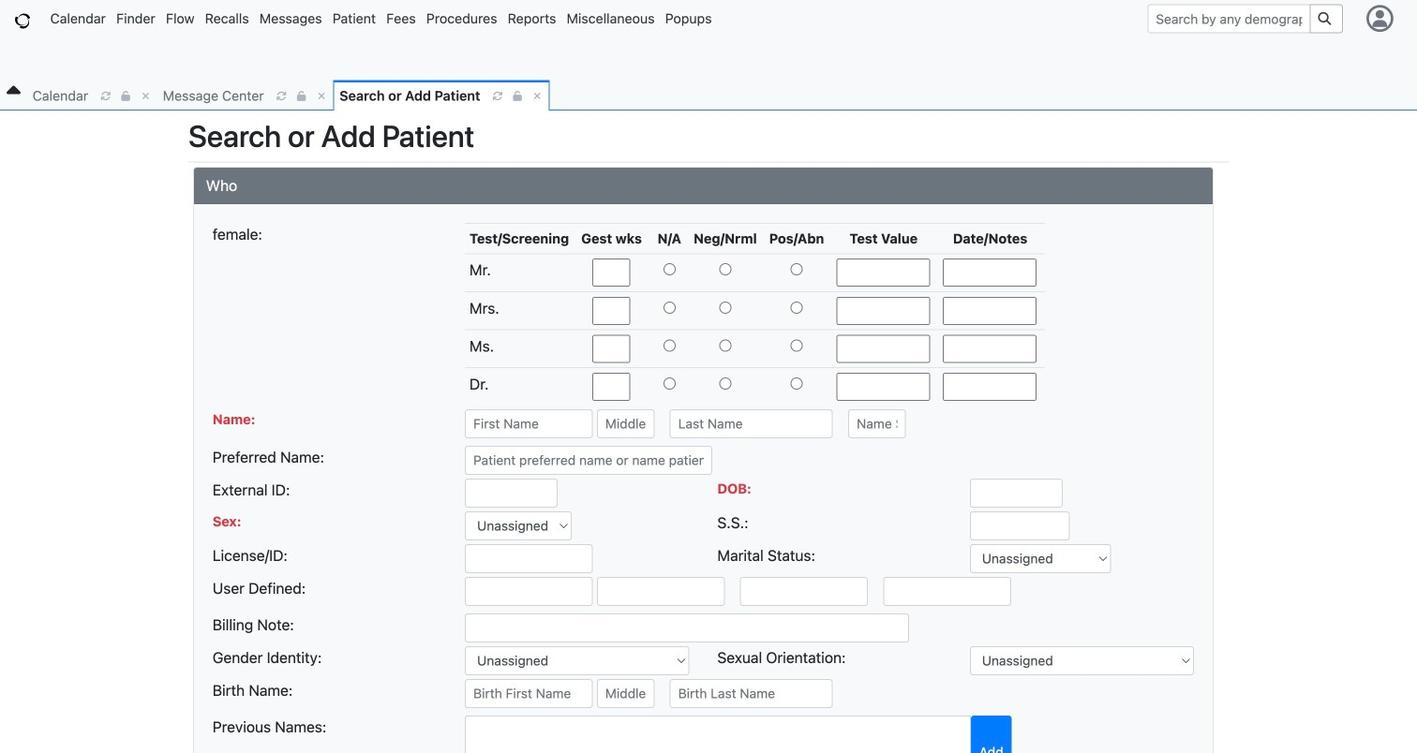 Task type: describe. For each thing, give the bounding box(es) containing it.
current user image
[[1363, 5, 1397, 32]]



Task type: vqa. For each thing, say whether or not it's contained in the screenshot.
password password field
no



Task type: locate. For each thing, give the bounding box(es) containing it.
main menu logo image
[[15, 13, 30, 28]]

toggle the patient panel image
[[7, 80, 21, 103]]

Search by any demographics text field
[[1147, 4, 1311, 33]]

search for patient by entering whole or part of any demographics field information image
[[1318, 12, 1334, 25]]



